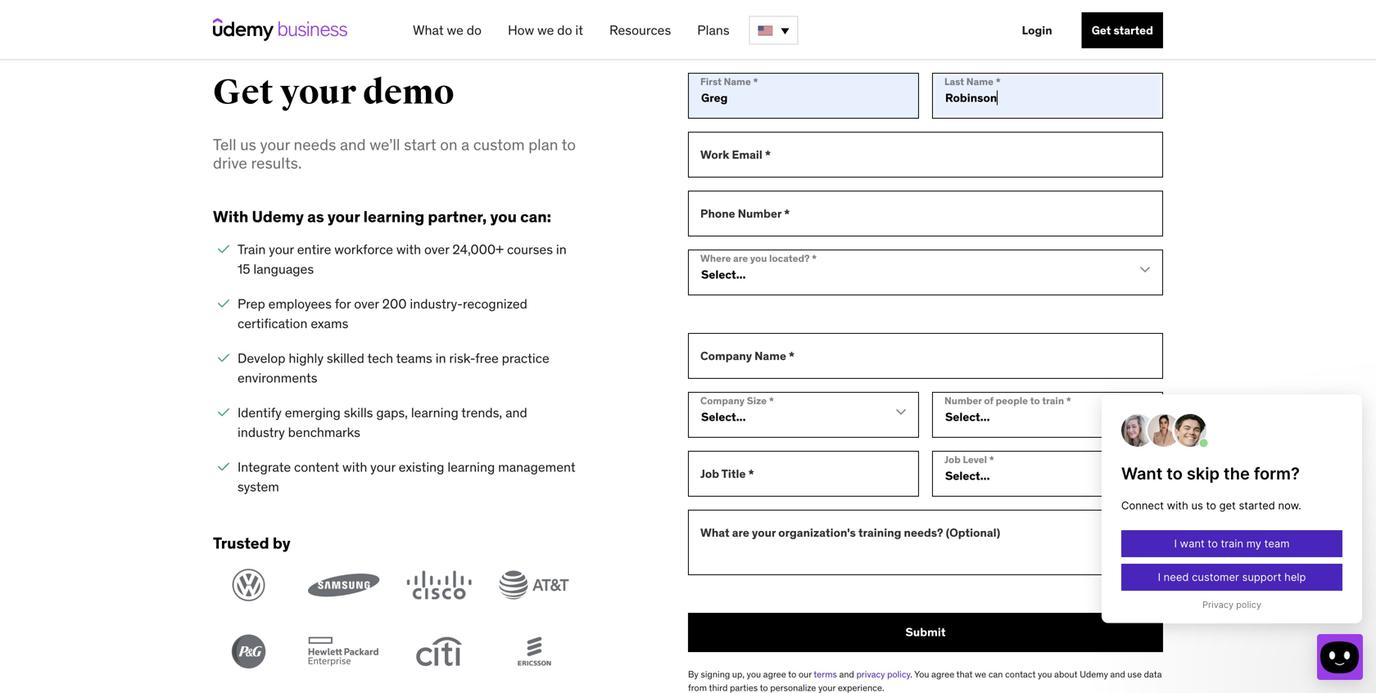 Task type: describe. For each thing, give the bounding box(es) containing it.
where
[[700, 252, 731, 265]]

your inside train your entire workforce with over 24,000+ courses in 15 languages
[[269, 241, 294, 258]]

data
[[1144, 669, 1162, 681]]

Phone Number * telephone field
[[688, 191, 1163, 237]]

are for where
[[733, 252, 748, 265]]

languages
[[253, 261, 314, 278]]

at&t logo image
[[498, 569, 570, 603]]

title
[[722, 467, 746, 482]]

* for job level *
[[989, 454, 994, 466]]

trusted
[[213, 534, 269, 553]]

with udemy as your learning partner, you can:
[[213, 207, 551, 227]]

* for company size *
[[769, 395, 774, 407]]

Work Email * email field
[[688, 132, 1163, 178]]

skills
[[344, 405, 373, 421]]

login
[[1022, 23, 1052, 38]]

we for how
[[537, 22, 554, 39]]

* for phone number *
[[784, 206, 790, 221]]

develop
[[238, 350, 285, 367]]

company for company name *
[[700, 349, 752, 364]]

what for what are your organization's training needs? (optional)
[[700, 526, 730, 541]]

get for get your demo
[[213, 71, 274, 114]]

email
[[732, 147, 763, 162]]

on
[[440, 135, 458, 154]]

* for company name *
[[789, 349, 795, 364]]

and inside the identify emerging skills gaps, learning trends, and industry benchmarks
[[506, 405, 527, 421]]

submit button
[[688, 613, 1163, 653]]

do for how we do it
[[557, 22, 572, 39]]

needs
[[294, 135, 336, 154]]

custom
[[473, 135, 525, 154]]

p&g logo image
[[213, 635, 285, 669]]

us
[[240, 135, 256, 154]]

last name *
[[945, 75, 1001, 88]]

ericsson logo image
[[498, 635, 570, 669]]

you left 'located?' at top
[[750, 252, 767, 265]]

hewlett packard enterprise logo image
[[308, 635, 380, 669]]

terms link
[[814, 669, 837, 681]]

skilled
[[327, 350, 364, 367]]

0 vertical spatial number
[[738, 206, 782, 221]]

up,
[[732, 669, 745, 681]]

workforce
[[334, 241, 393, 258]]

your inside . you agree that we can contact you about udemy and use data from third parties to personalize your experience.
[[818, 683, 836, 694]]

organization's
[[778, 526, 856, 541]]

Last Name * text field
[[932, 73, 1163, 119]]

to left our
[[788, 669, 797, 681]]

your inside integrate content with your existing learning management system
[[370, 459, 396, 476]]

to inside . you agree that we can contact you about udemy and use data from third parties to personalize your experience.
[[760, 683, 768, 694]]

job for job title *
[[700, 467, 719, 482]]

your inside the tell us your needs and we'll start on a custom plan to drive results.
[[260, 135, 290, 154]]

experience.
[[838, 683, 884, 694]]

privacy policy link
[[857, 669, 910, 681]]

can:
[[520, 207, 551, 227]]

menu navigation
[[400, 0, 1163, 61]]

24,000+
[[453, 241, 504, 258]]

What are your organization's training needs? (Optional) text field
[[688, 510, 1163, 576]]

plans button
[[691, 16, 736, 45]]

your up needs
[[280, 71, 356, 114]]

develop highly skilled tech teams in risk-free practice environments
[[238, 350, 549, 387]]

in inside train your entire workforce with over 24,000+ courses in 15 languages
[[556, 241, 567, 258]]

you inside . you agree that we can contact you about udemy and use data from third parties to personalize your experience.
[[1038, 669, 1052, 681]]

company name *
[[700, 349, 795, 364]]

what we do
[[413, 22, 482, 39]]

and up experience.
[[839, 669, 854, 681]]

trends,
[[461, 405, 502, 421]]

signing
[[701, 669, 730, 681]]

about
[[1054, 669, 1078, 681]]

with inside integrate content with your existing learning management system
[[342, 459, 367, 476]]

do for what we do
[[467, 22, 482, 39]]

first
[[700, 75, 722, 88]]

existing
[[399, 459, 444, 476]]

risk-
[[449, 350, 475, 367]]

last
[[945, 75, 964, 88]]

start
[[404, 135, 436, 154]]

what we do button
[[406, 16, 488, 45]]

contact
[[1005, 669, 1036, 681]]

for
[[335, 296, 351, 313]]

* for work email *
[[765, 147, 771, 162]]

training
[[859, 526, 901, 541]]

what for what we do
[[413, 22, 444, 39]]

management
[[498, 459, 576, 476]]

by
[[688, 669, 699, 681]]

started
[[1114, 23, 1153, 38]]

where are you located? *
[[700, 252, 817, 265]]

courses
[[507, 241, 553, 258]]

tell
[[213, 135, 236, 154]]

citi logo image
[[403, 635, 475, 669]]

recognized
[[463, 296, 527, 313]]

1 agree from the left
[[763, 669, 786, 681]]

use
[[1128, 669, 1142, 681]]

results.
[[251, 153, 302, 173]]

agree inside . you agree that we can contact you about udemy and use data from third parties to personalize your experience.
[[932, 669, 955, 681]]

practice
[[502, 350, 549, 367]]

your left organization's
[[752, 526, 776, 541]]

as
[[307, 207, 324, 227]]

industry-
[[410, 296, 463, 313]]

200
[[382, 296, 407, 313]]

we'll
[[370, 135, 400, 154]]

* for job title *
[[748, 467, 754, 482]]

employees
[[268, 296, 332, 313]]

. you agree that we can contact you about udemy and use data from third parties to personalize your experience.
[[688, 669, 1162, 694]]

it
[[575, 22, 583, 39]]

train your entire workforce with over 24,000+ courses in 15 languages
[[238, 241, 567, 278]]

job for job level *
[[945, 454, 961, 466]]

(optional)
[[946, 526, 1000, 541]]

demo
[[363, 71, 454, 114]]

login button
[[1012, 12, 1062, 48]]

you left can: at the left top of page
[[490, 207, 517, 227]]

level
[[963, 454, 987, 466]]



Task type: locate. For each thing, give the bounding box(es) containing it.
1 horizontal spatial what
[[700, 526, 730, 541]]

over down partner,
[[424, 241, 449, 258]]

plan
[[529, 135, 558, 154]]

0 horizontal spatial in
[[436, 350, 446, 367]]

job title *
[[700, 467, 754, 482]]

what are your organization's training needs? (optional)
[[700, 526, 1000, 541]]

1 vertical spatial are
[[732, 526, 749, 541]]

train
[[1042, 395, 1064, 407]]

job left the title
[[700, 467, 719, 482]]

certification
[[238, 315, 308, 332]]

with down with udemy as your learning partner, you can: at the left top
[[396, 241, 421, 258]]

name right last
[[966, 75, 994, 88]]

your left existing
[[370, 459, 396, 476]]

teams
[[396, 350, 432, 367]]

terms
[[814, 669, 837, 681]]

udemy right about
[[1080, 669, 1108, 681]]

needs?
[[904, 526, 943, 541]]

1 do from the left
[[467, 22, 482, 39]]

1 company from the top
[[700, 349, 752, 364]]

* for last name *
[[996, 75, 1001, 88]]

1 horizontal spatial we
[[537, 22, 554, 39]]

you right up,
[[747, 669, 761, 681]]

1 horizontal spatial number
[[945, 395, 982, 407]]

with
[[213, 207, 248, 227]]

1 horizontal spatial name
[[755, 349, 786, 364]]

over
[[424, 241, 449, 258], [354, 296, 379, 313]]

0 vertical spatial in
[[556, 241, 567, 258]]

agree up personalize
[[763, 669, 786, 681]]

are down the title
[[732, 526, 749, 541]]

2 company from the top
[[700, 395, 745, 407]]

1 vertical spatial udemy
[[1080, 669, 1108, 681]]

over inside train your entire workforce with over 24,000+ courses in 15 languages
[[424, 241, 449, 258]]

you left about
[[1038, 669, 1052, 681]]

name for company
[[755, 349, 786, 364]]

resources button
[[603, 16, 678, 45]]

learning for trends,
[[411, 405, 459, 421]]

we left how
[[447, 22, 464, 39]]

privacy
[[857, 669, 885, 681]]

integrate
[[238, 459, 291, 476]]

name for last
[[966, 75, 994, 88]]

name for first
[[724, 75, 751, 88]]

2 horizontal spatial we
[[975, 669, 986, 681]]

agree right you
[[932, 669, 955, 681]]

resources
[[609, 22, 671, 39]]

learning inside the identify emerging skills gaps, learning trends, and industry benchmarks
[[411, 405, 459, 421]]

do left it
[[557, 22, 572, 39]]

*
[[753, 75, 758, 88], [996, 75, 1001, 88], [765, 147, 771, 162], [784, 206, 790, 221], [812, 252, 817, 265], [789, 349, 795, 364], [769, 395, 774, 407], [1066, 395, 1071, 407], [989, 454, 994, 466], [748, 467, 754, 482]]

your down terms link
[[818, 683, 836, 694]]

over inside prep employees for over 200 industry-recognized certification exams
[[354, 296, 379, 313]]

0 horizontal spatial udemy
[[252, 207, 304, 227]]

work email *
[[700, 147, 771, 162]]

third
[[709, 683, 728, 694]]

phone number *
[[700, 206, 790, 221]]

0 horizontal spatial what
[[413, 22, 444, 39]]

volkswagen logo image
[[213, 569, 285, 603]]

learning up train your entire workforce with over 24,000+ courses in 15 languages
[[363, 207, 424, 227]]

partner,
[[428, 207, 487, 227]]

in inside develop highly skilled tech teams in risk-free practice environments
[[436, 350, 446, 367]]

get left started
[[1092, 23, 1111, 38]]

exams
[[311, 315, 348, 332]]

we inside dropdown button
[[537, 22, 554, 39]]

get up "us"
[[213, 71, 274, 114]]

industry
[[238, 424, 285, 441]]

name right first
[[724, 75, 751, 88]]

plans
[[697, 22, 730, 39]]

how
[[508, 22, 534, 39]]

Company Name * text field
[[688, 333, 1163, 379]]

First Name * text field
[[688, 73, 919, 119]]

udemy left as
[[252, 207, 304, 227]]

0 vertical spatial udemy
[[252, 207, 304, 227]]

to inside the tell us your needs and we'll start on a custom plan to drive results.
[[562, 135, 576, 154]]

we inside popup button
[[447, 22, 464, 39]]

in left risk-
[[436, 350, 446, 367]]

get started link
[[1082, 12, 1163, 48]]

highly
[[289, 350, 324, 367]]

company size *
[[700, 395, 774, 407]]

get started
[[1092, 23, 1153, 38]]

to left "train"
[[1030, 395, 1040, 407]]

1 horizontal spatial get
[[1092, 23, 1111, 38]]

phone
[[700, 206, 735, 221]]

udemy
[[252, 207, 304, 227], [1080, 669, 1108, 681]]

* for first name *
[[753, 75, 758, 88]]

with
[[396, 241, 421, 258], [342, 459, 367, 476]]

policy
[[887, 669, 910, 681]]

1 horizontal spatial udemy
[[1080, 669, 1108, 681]]

do inside how we do it dropdown button
[[557, 22, 572, 39]]

udemy business image
[[213, 18, 347, 41]]

0 vertical spatial are
[[733, 252, 748, 265]]

name
[[724, 75, 751, 88], [966, 75, 994, 88], [755, 349, 786, 364]]

trusted by
[[213, 534, 291, 553]]

get
[[1092, 23, 1111, 38], [213, 71, 274, 114]]

do inside what we do popup button
[[467, 22, 482, 39]]

by
[[273, 534, 291, 553]]

are right where
[[733, 252, 748, 265]]

your right as
[[328, 207, 360, 227]]

are for what
[[732, 526, 749, 541]]

0 horizontal spatial job
[[700, 467, 719, 482]]

and left we'll
[[340, 135, 366, 154]]

1 horizontal spatial job
[[945, 454, 961, 466]]

get inside menu navigation
[[1092, 23, 1111, 38]]

of
[[984, 395, 994, 407]]

udemy inside . you agree that we can contact you about udemy and use data from third parties to personalize your experience.
[[1080, 669, 1108, 681]]

what up demo at left top
[[413, 22, 444, 39]]

tell us your needs and we'll start on a custom plan to drive results.
[[213, 135, 576, 173]]

0 vertical spatial get
[[1092, 23, 1111, 38]]

we inside . you agree that we can contact you about udemy and use data from third parties to personalize your experience.
[[975, 669, 986, 681]]

do left how
[[467, 22, 482, 39]]

size
[[747, 395, 767, 407]]

1 vertical spatial in
[[436, 350, 446, 367]]

2 agree from the left
[[932, 669, 955, 681]]

0 horizontal spatial name
[[724, 75, 751, 88]]

samsung logo image
[[308, 569, 380, 603]]

0 horizontal spatial we
[[447, 22, 464, 39]]

we left can
[[975, 669, 986, 681]]

0 vertical spatial what
[[413, 22, 444, 39]]

system
[[238, 479, 279, 496]]

0 vertical spatial company
[[700, 349, 752, 364]]

2 do from the left
[[557, 22, 572, 39]]

prep
[[238, 296, 265, 313]]

number of people to train *
[[945, 395, 1071, 407]]

0 vertical spatial over
[[424, 241, 449, 258]]

get your demo
[[213, 71, 454, 114]]

how we do it
[[508, 22, 583, 39]]

and inside the tell us your needs and we'll start on a custom plan to drive results.
[[340, 135, 366, 154]]

learning for partner,
[[363, 207, 424, 227]]

your
[[280, 71, 356, 114], [260, 135, 290, 154], [328, 207, 360, 227], [269, 241, 294, 258], [370, 459, 396, 476], [752, 526, 776, 541], [818, 683, 836, 694]]

drive
[[213, 153, 247, 173]]

job left the level
[[945, 454, 961, 466]]

located?
[[769, 252, 810, 265]]

tech
[[367, 350, 393, 367]]

integrate content with your existing learning management system
[[238, 459, 576, 496]]

a
[[461, 135, 470, 154]]

agree
[[763, 669, 786, 681], [932, 669, 955, 681]]

0 vertical spatial with
[[396, 241, 421, 258]]

parties
[[730, 683, 758, 694]]

1 vertical spatial get
[[213, 71, 274, 114]]

0 horizontal spatial over
[[354, 296, 379, 313]]

0 horizontal spatial agree
[[763, 669, 786, 681]]

1 horizontal spatial do
[[557, 22, 572, 39]]

.
[[910, 669, 913, 681]]

0 horizontal spatial number
[[738, 206, 782, 221]]

you
[[914, 669, 929, 681]]

do
[[467, 22, 482, 39], [557, 22, 572, 39]]

company for company size *
[[700, 395, 745, 407]]

and
[[340, 135, 366, 154], [506, 405, 527, 421], [839, 669, 854, 681], [1110, 669, 1125, 681]]

learning right existing
[[448, 459, 495, 476]]

1 horizontal spatial over
[[424, 241, 449, 258]]

and right trends,
[[506, 405, 527, 421]]

number left of
[[945, 395, 982, 407]]

with inside train your entire workforce with over 24,000+ courses in 15 languages
[[396, 241, 421, 258]]

and inside . you agree that we can contact you about udemy and use data from third parties to personalize your experience.
[[1110, 669, 1125, 681]]

1 vertical spatial what
[[700, 526, 730, 541]]

0 horizontal spatial with
[[342, 459, 367, 476]]

learning right gaps,
[[411, 405, 459, 421]]

emerging
[[285, 405, 341, 421]]

and left use
[[1110, 669, 1125, 681]]

content
[[294, 459, 339, 476]]

2 vertical spatial learning
[[448, 459, 495, 476]]

entire
[[297, 241, 331, 258]]

your up languages
[[269, 241, 294, 258]]

in right courses on the top of page
[[556, 241, 567, 258]]

0 vertical spatial learning
[[363, 207, 424, 227]]

with right 'content'
[[342, 459, 367, 476]]

company up company size *
[[700, 349, 752, 364]]

first name *
[[700, 75, 758, 88]]

what down job title *
[[700, 526, 730, 541]]

cisco logo image
[[403, 569, 475, 603]]

free
[[475, 350, 499, 367]]

1 horizontal spatial in
[[556, 241, 567, 258]]

name up size
[[755, 349, 786, 364]]

1 vertical spatial number
[[945, 395, 982, 407]]

train
[[238, 241, 266, 258]]

1 horizontal spatial agree
[[932, 669, 955, 681]]

identify
[[238, 405, 282, 421]]

we for what
[[447, 22, 464, 39]]

environments
[[238, 370, 317, 387]]

submit
[[906, 625, 946, 640]]

to right the plan
[[562, 135, 576, 154]]

that
[[957, 669, 973, 681]]

get for get started
[[1092, 23, 1111, 38]]

1 vertical spatial with
[[342, 459, 367, 476]]

0 horizontal spatial do
[[467, 22, 482, 39]]

we right how
[[537, 22, 554, 39]]

0 horizontal spatial get
[[213, 71, 274, 114]]

what inside popup button
[[413, 22, 444, 39]]

15
[[238, 261, 250, 278]]

over right for
[[354, 296, 379, 313]]

identify emerging skills gaps, learning trends, and industry benchmarks
[[238, 405, 527, 441]]

learning inside integrate content with your existing learning management system
[[448, 459, 495, 476]]

number right 'phone'
[[738, 206, 782, 221]]

1 vertical spatial over
[[354, 296, 379, 313]]

2 horizontal spatial name
[[966, 75, 994, 88]]

your right "us"
[[260, 135, 290, 154]]

Job Title * text field
[[688, 451, 919, 497]]

1 vertical spatial company
[[700, 395, 745, 407]]

1 horizontal spatial with
[[396, 241, 421, 258]]

company left size
[[700, 395, 745, 407]]

1 vertical spatial learning
[[411, 405, 459, 421]]

to right parties
[[760, 683, 768, 694]]



Task type: vqa. For each thing, say whether or not it's contained in the screenshot.
do related to What we do
yes



